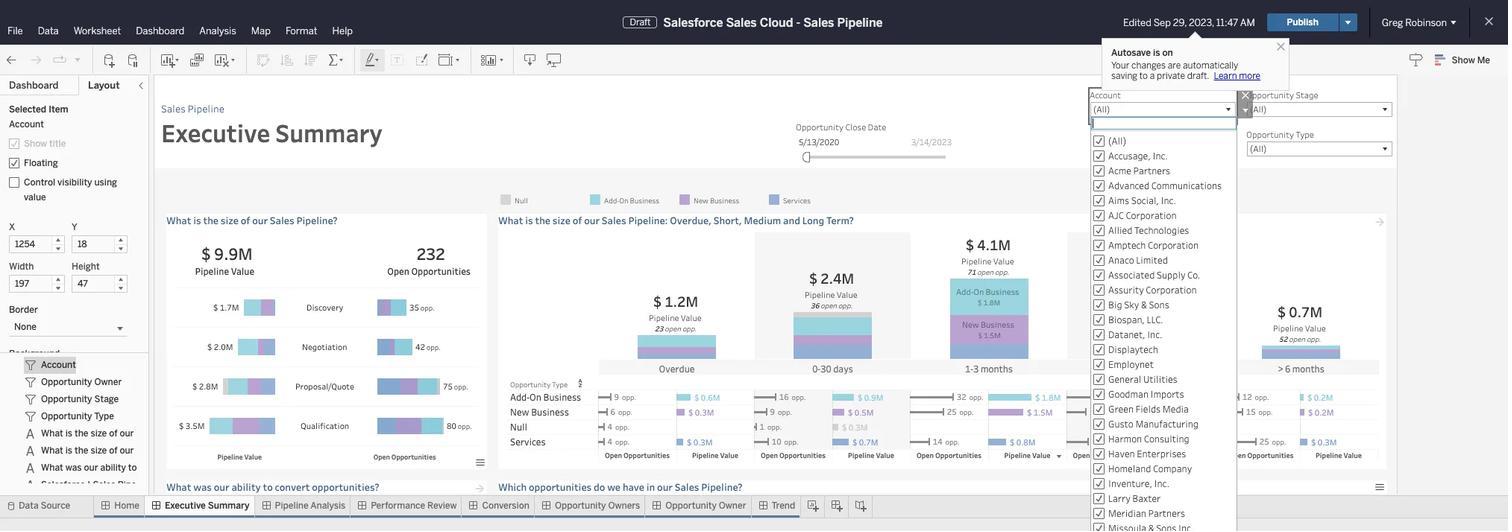 Task type: describe. For each thing, give the bounding box(es) containing it.
value
[[244, 453, 262, 462]]

partners for meridian partners
[[1148, 508, 1185, 520]]

more
[[1239, 71, 1261, 81]]

goodman imports
[[1108, 389, 1184, 401]]

employnet
[[1108, 359, 1154, 371]]

show for show title
[[24, 139, 47, 149]]

1 vertical spatial what is the size of our sales pipeline?
[[41, 446, 200, 457]]

Meridian Partners checkbox
[[1091, 506, 1225, 521]]

Inventure, Inc. checkbox
[[1091, 477, 1225, 492]]

inventure, inc. link
[[1108, 478, 1170, 490]]

aims
[[1108, 195, 1129, 207]]

use
[[320, 481, 335, 491]]

sort descending image
[[304, 53, 319, 68]]

2 vertical spatial account
[[41, 361, 76, 371]]

0 horizontal spatial owner
[[94, 378, 122, 388]]

am
[[1240, 17, 1255, 28]]

advanced communications link
[[1108, 180, 1222, 192]]

corporation for amptech corporation
[[1148, 239, 1199, 251]]

open and edit this workbook in tableau desktop image
[[547, 53, 562, 68]]

Overdue, Days to Close (bucket). Press Space to toggle selection. Press Escape to go back to the left margin. Use arrow keys to navigate headers text field
[[599, 360, 755, 376]]

1 vertical spatial → button
[[472, 481, 487, 496]]

none button
[[9, 319, 128, 337]]

opportunities? inside executive summary application
[[312, 481, 379, 495]]

corporation for assurity corporation
[[1146, 284, 1197, 296]]

2 | from the left
[[154, 481, 157, 491]]

type inside executive summary application
[[1296, 129, 1314, 140]]

0 horizontal spatial medium
[[267, 429, 301, 440]]

sort ascending image
[[280, 53, 295, 68]]

executive summary
[[165, 501, 250, 512]]

pipeline: inside executive summary application
[[628, 214, 668, 228]]

what is the size of our sales pipeline? inside executive summary application
[[166, 214, 338, 228]]

biospan,
[[1108, 314, 1145, 326]]

amptech corporation
[[1108, 239, 1199, 251]]

gusto
[[1108, 418, 1134, 430]]

datanet, inc.
[[1108, 329, 1163, 341]]

amptech
[[1108, 239, 1146, 251]]

swap rows and columns image
[[256, 53, 271, 68]]

opportunity stage inside executive summary application
[[1246, 90, 1319, 101]]

meridian partners link
[[1108, 508, 1185, 520]]

remove from dashboard image
[[1238, 87, 1253, 103]]

general utilities link
[[1108, 374, 1178, 386]]

owners
[[608, 501, 640, 512]]

0 horizontal spatial ability
[[100, 464, 126, 474]]

replay animation image
[[52, 53, 67, 68]]

control visibility using value
[[24, 178, 117, 203]]

format
[[286, 25, 317, 37]]

Aims Social, Inc. checkbox
[[1091, 193, 1225, 208]]

sep
[[1154, 17, 1171, 28]]

1 vertical spatial analysis
[[310, 501, 346, 512]]

value
[[24, 192, 46, 203]]

new business
[[694, 196, 739, 206]]

1 vertical spatial stage
[[94, 395, 119, 405]]

short, inside executive summary application
[[714, 214, 742, 228]]

greg
[[1382, 17, 1403, 28]]

using
[[94, 178, 117, 188]]

allied
[[1108, 225, 1133, 236]]

1 vertical spatial type
[[94, 412, 114, 423]]

to inside your changes are automatically saving to a private draft.
[[1140, 71, 1148, 81]]

0 horizontal spatial dashboard
[[9, 80, 59, 91]]

date
[[868, 122, 887, 133]]

selected
[[9, 104, 46, 115]]

amptech corporation link
[[1108, 239, 1199, 251]]

account inside executive summary application
[[1090, 90, 1121, 101]]

0-30 days, Days to Close (bucket). Press Space to toggle selection. Press Escape to go back to the left margin. Use arrow keys to navigate headers text field
[[755, 360, 911, 376]]

1 vertical spatial →
[[475, 482, 484, 496]]

anaco limited
[[1108, 254, 1168, 266]]

Services, Opportunity Type. Press Space to toggle selection. Press Escape to go back to the left margin. Use arrow keys to navigate headers text field
[[506, 435, 598, 450]]

Height text field
[[72, 275, 128, 293]]

data for data
[[38, 25, 59, 37]]

0 vertical spatial what was our ability to convert opportunities?
[[41, 464, 235, 474]]

medium inside executive summary application
[[744, 214, 781, 228]]

on
[[1163, 48, 1173, 58]]

are
[[1168, 60, 1181, 71]]

homeland company link
[[1108, 463, 1192, 475]]

2 vertical spatial opportunity owner
[[666, 501, 746, 512]]

Add-On Business, Opportunity Type. Press Space to toggle selection. Press Escape to go back to the left margin. Use arrow keys to navigate headers text field
[[506, 390, 598, 405]]

0 vertical spatial analysis
[[199, 25, 236, 37]]

add-on business option
[[588, 192, 677, 207]]

salesforce for salesforce | sales pipeline | confidential information | for internal use only
[[41, 481, 85, 491]]

conversion
[[482, 501, 530, 512]]

performance
[[371, 501, 425, 512]]

pipeline value                                                                             open opportunities
[[217, 453, 436, 462]]

opportunity close date
[[796, 122, 887, 133]]

1 vertical spatial opportunity type
[[41, 412, 114, 423]]

2 vertical spatial owner
[[719, 501, 746, 512]]

which opportunities do we have in our sales pipeline?
[[498, 481, 743, 495]]

sky
[[1124, 299, 1139, 311]]

gusto manufacturing link
[[1108, 418, 1199, 430]]

ajc corporation link
[[1108, 210, 1177, 222]]

anaco limited link
[[1108, 254, 1168, 266]]

open
[[374, 453, 390, 462]]

1 vertical spatial to
[[128, 464, 137, 474]]

show title
[[24, 139, 66, 149]]

we
[[607, 481, 621, 495]]

in
[[647, 481, 655, 495]]

sales pipeline executive summary
[[161, 102, 383, 149]]

associated supply co.
[[1108, 269, 1201, 281]]

confidential
[[159, 481, 210, 491]]

salesforce for salesforce sales cloud - sales pipeline
[[663, 15, 723, 29]]

inventure, inc.
[[1108, 478, 1170, 490]]

learn more
[[1214, 71, 1261, 81]]

long inside executive summary application
[[802, 214, 824, 228]]

show labels image
[[390, 53, 405, 68]]

media
[[1163, 404, 1189, 415]]

Acme Partners checkbox
[[1091, 163, 1225, 178]]

trend
[[772, 501, 795, 512]]

business inside option
[[710, 196, 739, 206]]

New Business, Opportunity Type. Press Space to toggle selection. Press Escape to go back to the left margin. Use arrow keys to navigate headers text field
[[506, 405, 598, 420]]

Employnet checkbox
[[1091, 357, 1225, 372]]

have
[[623, 481, 644, 495]]

harmon consulting link
[[1108, 433, 1190, 445]]

0 horizontal spatial what is the size of our sales pipeline: overdue, short, medium and long term?
[[41, 429, 370, 440]]

limited
[[1136, 254, 1168, 266]]

1 vertical spatial term?
[[344, 429, 370, 440]]

accusage,
[[1108, 150, 1151, 162]]

Account field
[[1091, 102, 1236, 117]]

none text field inside application
[[1091, 117, 1237, 130]]

harmon consulting
[[1108, 433, 1190, 445]]

green fields media
[[1108, 404, 1189, 415]]

larry
[[1108, 493, 1131, 505]]

0 horizontal spatial summary
[[208, 501, 250, 512]]

salesforce sales cloud - sales pipeline
[[663, 15, 883, 29]]

haven
[[1108, 448, 1135, 460]]

advanced communications
[[1108, 180, 1222, 192]]

private
[[1157, 71, 1185, 81]]

y
[[72, 222, 77, 233]]

ajc corporation
[[1108, 210, 1177, 222]]

Homeland Company checkbox
[[1091, 462, 1225, 477]]

-
[[796, 15, 801, 29]]

learn
[[1214, 71, 1237, 81]]

(all) inside option
[[1108, 135, 1126, 147]]

big sky & sons link
[[1108, 299, 1169, 311]]

data for data source
[[19, 501, 38, 512]]

show/hide cards image
[[480, 53, 504, 68]]

convert inside executive summary application
[[275, 481, 310, 495]]

redo image
[[28, 53, 43, 68]]

close
[[845, 122, 866, 133]]

learn more link
[[1210, 71, 1261, 81]]

big sky & sons
[[1108, 299, 1169, 311]]

assurity corporation link
[[1108, 284, 1197, 296]]

0 horizontal spatial was
[[65, 464, 82, 474]]

technologies
[[1135, 225, 1189, 236]]

undo image
[[4, 53, 19, 68]]

to inside executive summary application
[[263, 481, 273, 495]]

height
[[72, 262, 100, 272]]

0 vertical spatial pipeline?
[[296, 214, 338, 228]]

0 vertical spatial → button
[[1373, 214, 1387, 229]]

visibility
[[57, 178, 92, 188]]

1 vertical spatial overdue,
[[199, 429, 237, 440]]

worksheet
[[74, 25, 121, 37]]

Width text field
[[9, 275, 65, 293]]

information
[[212, 481, 262, 491]]

Haven Enterprises checkbox
[[1091, 447, 1225, 462]]

null option
[[498, 192, 588, 207]]

automatically
[[1183, 60, 1239, 71]]

your changes are automatically saving to a private draft.
[[1111, 60, 1239, 81]]

0 horizontal spatial convert
[[139, 464, 171, 474]]

me
[[1477, 55, 1490, 66]]

term? inside executive summary application
[[826, 214, 854, 228]]

highlight image
[[364, 53, 381, 68]]

your
[[1111, 60, 1130, 71]]

0 vertical spatial opportunities?
[[173, 464, 235, 474]]

Amptech Corporation checkbox
[[1091, 238, 1225, 253]]

collapse image
[[137, 81, 145, 90]]



Task type: locate. For each thing, give the bounding box(es) containing it.
data source
[[19, 501, 70, 512]]

1 horizontal spatial term?
[[826, 214, 854, 228]]

Associated Supply Co. checkbox
[[1091, 268, 1225, 283]]

→ button
[[1373, 214, 1387, 229], [472, 481, 487, 496]]

to left a
[[1140, 71, 1148, 81]]

1 vertical spatial long
[[321, 429, 342, 440]]

0 horizontal spatial short,
[[239, 429, 265, 440]]

clear sheet image
[[213, 53, 237, 68]]

new worksheet image
[[160, 53, 181, 68]]

larry baxter
[[1108, 493, 1161, 505]]

0 vertical spatial overdue,
[[670, 214, 712, 228]]

llc.
[[1147, 314, 1163, 326]]

list box inside application
[[1091, 148, 1225, 532]]

pipeline right -
[[837, 15, 883, 29]]

floating
[[24, 158, 58, 169]]

0 horizontal spatial pipeline:
[[161, 429, 197, 440]]

close image
[[1274, 40, 1288, 54]]

salesforce right draft
[[663, 15, 723, 29]]

1 business from the left
[[630, 196, 659, 206]]

1 horizontal spatial what is the size of our sales pipeline: overdue, short, medium and long term?
[[498, 214, 854, 228]]

inc. for accusage, inc.
[[1153, 150, 1168, 162]]

convert up pipeline analysis
[[275, 481, 310, 495]]

communications
[[1151, 180, 1222, 192]]

short, down the new business option
[[714, 214, 742, 228]]

0 vertical spatial medium
[[744, 214, 781, 228]]

1 horizontal spatial was
[[193, 481, 212, 495]]

Harmon Consulting checkbox
[[1091, 432, 1225, 447]]

summary down "information"
[[208, 501, 250, 512]]

0 vertical spatial short,
[[714, 214, 742, 228]]

long up pipeline value                                                                             open opportunities
[[321, 429, 342, 440]]

medium up pipeline value                                                                             open opportunities
[[267, 429, 301, 440]]

AJC Corporation checkbox
[[1091, 208, 1225, 223]]

1 horizontal spatial medium
[[744, 214, 781, 228]]

0 vertical spatial what is the size of our sales pipeline?
[[166, 214, 338, 228]]

business right on
[[630, 196, 659, 206]]

0 vertical spatial was
[[65, 464, 82, 474]]

pipeline left value
[[217, 453, 243, 462]]

and down services
[[783, 214, 800, 228]]

owner down none button
[[94, 378, 122, 388]]

assurity
[[1108, 284, 1144, 296]]

executive down confidential
[[165, 501, 206, 512]]

was up source
[[65, 464, 82, 474]]

haven enterprises
[[1108, 448, 1186, 460]]

overdue, inside executive summary application
[[670, 214, 712, 228]]

0 horizontal spatial → button
[[472, 481, 487, 496]]

1 horizontal spatial opportunities?
[[312, 481, 379, 495]]

partners
[[1133, 165, 1171, 177], [1148, 508, 1185, 520]]

more options image
[[1238, 103, 1253, 119]]

inc. inside option
[[1161, 195, 1176, 207]]

Datanet, Inc. checkbox
[[1091, 327, 1225, 342]]

corporation inside option
[[1126, 210, 1177, 222]]

1 vertical spatial pipeline:
[[161, 429, 197, 440]]

opportunities? down pipeline value                                                                             open opportunities
[[312, 481, 379, 495]]

acme
[[1108, 165, 1132, 177]]

convert
[[139, 464, 171, 474], [275, 481, 310, 495]]

X text field
[[9, 236, 65, 254]]

services option
[[767, 192, 856, 207]]

business inside option
[[630, 196, 659, 206]]

co.
[[1188, 269, 1201, 281]]

replay animation image
[[73, 55, 82, 64]]

2 vertical spatial corporation
[[1146, 284, 1197, 296]]

1 horizontal spatial |
[[154, 481, 157, 491]]

on
[[619, 196, 629, 206]]

download image
[[523, 53, 538, 68]]

application containing (all)
[[1091, 116, 1238, 532]]

size
[[221, 214, 239, 228], [553, 214, 571, 228], [91, 429, 107, 440], [91, 446, 107, 457]]

1 horizontal spatial opportunity stage
[[1246, 90, 1319, 101]]

0 vertical spatial ability
[[100, 464, 126, 474]]

0 vertical spatial convert
[[139, 464, 171, 474]]

1 vertical spatial salesforce
[[41, 481, 85, 491]]

pipeline down 'internal'
[[275, 501, 309, 512]]

1 horizontal spatial →
[[1376, 214, 1384, 229]]

1 vertical spatial show
[[24, 139, 47, 149]]

opportunity type inside executive summary application
[[1246, 129, 1314, 140]]

was up executive summary
[[193, 481, 212, 495]]

None checkbox
[[1091, 521, 1225, 532]]

performance review
[[371, 501, 457, 512]]

1 horizontal spatial opportunity owner
[[666, 501, 746, 512]]

0 horizontal spatial opportunities?
[[173, 464, 235, 474]]

2 horizontal spatial pipeline?
[[701, 481, 743, 495]]

marks. press enter to open the view data window.. use arrow keys to navigate data visualization elements. image
[[174, 233, 276, 288], [378, 233, 480, 288], [599, 233, 1379, 360], [174, 288, 480, 447], [598, 390, 1378, 451]]

1 vertical spatial (all)
[[1108, 135, 1126, 147]]

1 vertical spatial and
[[303, 429, 319, 440]]

control
[[24, 178, 55, 188]]

Advanced Communications checkbox
[[1091, 178, 1225, 193]]

0 horizontal spatial →
[[475, 482, 484, 496]]

account down the saving
[[1090, 90, 1121, 101]]

inc. down "(all)" option
[[1153, 150, 1168, 162]]

3 | from the left
[[264, 481, 268, 491]]

advanced
[[1108, 180, 1150, 192]]

salesforce
[[663, 15, 723, 29], [41, 481, 85, 491]]

1 vertical spatial partners
[[1148, 508, 1185, 520]]

new data source image
[[102, 53, 117, 68]]

partners inside option
[[1133, 165, 1171, 177]]

to up home
[[128, 464, 137, 474]]

0 horizontal spatial and
[[303, 429, 319, 440]]

1 vertical spatial data
[[19, 501, 38, 512]]

owner inside executive summary application
[[1139, 129, 1165, 140]]

Big Sky & Sons checkbox
[[1091, 298, 1225, 313]]

pause auto updates image
[[126, 53, 141, 68]]

long
[[802, 214, 824, 228], [321, 429, 342, 440]]

biospan, llc.
[[1108, 314, 1163, 326]]

pipeline inside the sales pipeline executive summary
[[188, 102, 224, 116]]

0 horizontal spatial to
[[128, 464, 137, 474]]

partners down "accusage, inc." 'option'
[[1133, 165, 1171, 177]]

medium
[[744, 214, 781, 228], [267, 429, 301, 440]]

harmon
[[1108, 433, 1142, 445]]

summary inside the sales pipeline executive summary
[[275, 116, 383, 149]]

edited
[[1123, 17, 1152, 28]]

ability inside executive summary application
[[232, 481, 261, 495]]

1 horizontal spatial overdue,
[[670, 214, 712, 228]]

autosave is on
[[1111, 48, 1173, 58]]

opportunity type
[[1246, 129, 1314, 140], [41, 412, 114, 423]]

fit image
[[438, 53, 462, 68]]

x
[[9, 222, 15, 233]]

inc. for datanet, inc.
[[1147, 329, 1163, 341]]

> 6 months, Days to Close (bucket). Press Space to toggle selection. Press Escape to go back to the left margin. Use arrow keys to navigate headers text field
[[1223, 360, 1379, 376]]

stage
[[1296, 90, 1319, 101], [94, 395, 119, 405]]

analysis down use
[[310, 501, 346, 512]]

Green Fields Media checkbox
[[1091, 402, 1225, 417]]

business
[[630, 196, 659, 206], [710, 196, 739, 206]]

none
[[14, 322, 37, 333]]

to right "information"
[[263, 481, 273, 495]]

2 vertical spatial to
[[263, 481, 273, 495]]

inc.
[[1153, 150, 1168, 162], [1161, 195, 1176, 207], [1147, 329, 1163, 341], [1154, 478, 1170, 490]]

opportunity stage down more
[[1246, 90, 1319, 101]]

1 horizontal spatial stage
[[1296, 90, 1319, 101]]

was
[[65, 464, 82, 474], [193, 481, 212, 495]]

1 horizontal spatial analysis
[[310, 501, 346, 512]]

ability left for
[[232, 481, 261, 495]]

pipeline up home
[[118, 481, 151, 491]]

1 horizontal spatial dashboard
[[136, 25, 184, 37]]

summary down the totals icon at top left
[[275, 116, 383, 149]]

1 horizontal spatial ability
[[232, 481, 261, 495]]

general
[[1108, 374, 1142, 386]]

medium down the new business option
[[744, 214, 781, 228]]

inventure,
[[1108, 478, 1152, 490]]

partners inside checkbox
[[1148, 508, 1185, 520]]

what is the size of our sales pipeline: overdue, short, medium and long term? up salesforce | sales pipeline | confidential information | for internal use only
[[41, 429, 370, 440]]

0 vertical spatial (all)
[[1094, 104, 1110, 115]]

pipeline: down add-on business
[[628, 214, 668, 228]]

opportunities
[[529, 481, 592, 495]]

saving
[[1111, 71, 1138, 81]]

corporation down supply
[[1146, 284, 1197, 296]]

show for show me
[[1452, 55, 1475, 66]]

Allied Technologies checkbox
[[1091, 223, 1225, 238]]

dashboard
[[136, 25, 184, 37], [9, 80, 59, 91]]

aims social, inc.
[[1108, 195, 1176, 207]]

Y text field
[[72, 236, 128, 254]]

services
[[783, 196, 811, 206]]

2 business from the left
[[710, 196, 739, 206]]

Displaytech checkbox
[[1091, 342, 1225, 357]]

to
[[1140, 71, 1148, 81], [128, 464, 137, 474], [263, 481, 273, 495]]

1 horizontal spatial → button
[[1373, 214, 1387, 229]]

analysis up clear sheet 'image'
[[199, 25, 236, 37]]

goodman imports link
[[1108, 389, 1184, 401]]

short, up value
[[239, 429, 265, 440]]

0 horizontal spatial type
[[94, 412, 114, 423]]

list box containing accusage, inc.
[[1091, 148, 1225, 532]]

0 horizontal spatial show
[[24, 139, 47, 149]]

1 horizontal spatial type
[[1296, 129, 1314, 140]]

show left me
[[1452, 55, 1475, 66]]

salesforce up source
[[41, 481, 85, 491]]

2 vertical spatial pipeline?
[[701, 481, 743, 495]]

fields
[[1136, 404, 1161, 415]]

1 vertical spatial corporation
[[1148, 239, 1199, 251]]

what is the size of our sales pipeline: overdue, short, medium and long term? down new
[[498, 214, 854, 228]]

data guide image
[[1409, 52, 1424, 67]]

review
[[427, 501, 457, 512]]

0 vertical spatial owner
[[1139, 129, 1165, 140]]

sons
[[1149, 299, 1169, 311]]

which
[[498, 481, 527, 495]]

draft.
[[1187, 71, 1210, 81]]

add-on business
[[604, 196, 659, 206]]

1 vertical spatial account
[[9, 119, 44, 130]]

inc. down advanced communications link
[[1161, 195, 1176, 207]]

and up pipeline value                                                                             open opportunities
[[303, 429, 319, 440]]

datanet,
[[1108, 329, 1145, 341]]

executive inside the sales pipeline executive summary
[[161, 116, 270, 149]]

business right new
[[710, 196, 739, 206]]

owner left trend
[[719, 501, 746, 512]]

robinson
[[1406, 17, 1447, 28]]

sales
[[726, 15, 757, 29], [804, 15, 834, 29], [161, 102, 186, 116], [270, 214, 294, 228], [602, 214, 626, 228], [136, 429, 159, 440], [136, 446, 159, 457], [93, 481, 116, 491], [675, 481, 699, 495]]

3-6 months, Days to Close (bucket). Press Space to toggle selection. Press Escape to go back to the left margin. Use arrow keys to navigate headers text field
[[1067, 360, 1223, 376]]

what was our ability to convert opportunities? inside executive summary application
[[166, 481, 379, 495]]

executive summary application
[[149, 75, 1507, 532]]

list box
[[1091, 148, 1225, 532]]

a
[[1150, 71, 1155, 81]]

opportunities? up salesforce | sales pipeline | confidential information | for internal use only
[[173, 464, 235, 474]]

0 vertical spatial dashboard
[[136, 25, 184, 37]]

Assurity Corporation checkbox
[[1091, 283, 1225, 298]]

home
[[114, 501, 140, 512]]

salesforce | sales pipeline | confidential information | for internal use only
[[41, 481, 355, 491]]

what was our ability to convert opportunities? down value
[[166, 481, 379, 495]]

term? up pipeline value                                                                             open opportunities
[[344, 429, 370, 440]]

account down selected
[[9, 119, 44, 130]]

0 vertical spatial →
[[1376, 214, 1384, 229]]

1 horizontal spatial short,
[[714, 214, 742, 228]]

1 vertical spatial executive
[[165, 501, 206, 512]]

1 horizontal spatial show
[[1452, 55, 1475, 66]]

1 horizontal spatial summary
[[275, 116, 383, 149]]

map
[[251, 25, 271, 37]]

1 | from the left
[[87, 481, 91, 491]]

0 vertical spatial show
[[1452, 55, 1475, 66]]

format workbook image
[[414, 53, 429, 68]]

pipeline down duplicate image
[[188, 102, 224, 116]]

publish
[[1287, 17, 1319, 28]]

stage inside executive summary application
[[1296, 90, 1319, 101]]

pipeline: up confidential
[[161, 429, 197, 440]]

1 horizontal spatial owner
[[719, 501, 746, 512]]

0 vertical spatial term?
[[826, 214, 854, 228]]

1 horizontal spatial salesforce
[[663, 15, 723, 29]]

data up replay animation image
[[38, 25, 59, 37]]

0 vertical spatial to
[[1140, 71, 1148, 81]]

1 vertical spatial pipeline?
[[161, 446, 200, 457]]

0 vertical spatial what is the size of our sales pipeline: overdue, short, medium and long term?
[[498, 214, 854, 228]]

0 vertical spatial type
[[1296, 129, 1314, 140]]

0 vertical spatial data
[[38, 25, 59, 37]]

border
[[9, 305, 38, 316]]

0 horizontal spatial opportunity owner
[[41, 378, 122, 388]]

what
[[166, 214, 191, 228], [498, 214, 523, 228], [41, 429, 63, 440], [41, 446, 63, 457], [41, 464, 63, 474], [166, 481, 191, 495]]

inc. down the llc.
[[1147, 329, 1163, 341]]

0 horizontal spatial salesforce
[[41, 481, 85, 491]]

corporation
[[1126, 210, 1177, 222], [1148, 239, 1199, 251], [1146, 284, 1197, 296]]

1 vertical spatial medium
[[267, 429, 301, 440]]

source
[[41, 501, 70, 512]]

account down background on the left
[[41, 361, 76, 371]]

ability up home
[[100, 464, 126, 474]]

1-3 months, Days to Close (bucket). Press Space to toggle selection. Press Escape to go back to the left margin. Use arrow keys to navigate headers text field
[[911, 360, 1067, 376]]

executive summary heading
[[161, 82, 1397, 169]]

new business option
[[677, 192, 767, 207]]

1 horizontal spatial business
[[710, 196, 739, 206]]

corporation down technologies on the right top of page
[[1148, 239, 1199, 251]]

executive down clear sheet 'image'
[[161, 116, 270, 149]]

1 vertical spatial opportunity stage
[[41, 395, 119, 405]]

inc. for inventure, inc.
[[1154, 478, 1170, 490]]

data left source
[[19, 501, 38, 512]]

displaytech
[[1108, 344, 1158, 356]]

opportunity owner inside executive summary application
[[1090, 129, 1165, 140]]

supply
[[1157, 269, 1186, 281]]

and inside executive summary application
[[783, 214, 800, 228]]

data
[[38, 25, 59, 37], [19, 501, 38, 512]]

1 horizontal spatial to
[[263, 481, 273, 495]]

opportunity stage down background on the left
[[41, 395, 119, 405]]

General Utilities checkbox
[[1091, 372, 1225, 387]]

29,
[[1173, 17, 1187, 28]]

0 vertical spatial opportunity type
[[1246, 129, 1314, 140]]

1 horizontal spatial opportunity type
[[1246, 129, 1314, 140]]

show inside button
[[1452, 55, 1475, 66]]

meridian partners
[[1108, 508, 1185, 520]]

was inside executive summary application
[[193, 481, 212, 495]]

biospan, llc. link
[[1108, 314, 1163, 326]]

Biospan, LLC. checkbox
[[1091, 313, 1225, 327]]

show up floating
[[24, 139, 47, 149]]

Anaco Limited checkbox
[[1091, 253, 1225, 268]]

selected item account
[[9, 104, 68, 130]]

opportunities
[[392, 453, 436, 462]]

Accusage, Inc. checkbox
[[1091, 148, 1225, 163]]

0 vertical spatial account
[[1090, 90, 1121, 101]]

partners for acme partners
[[1133, 165, 1171, 177]]

allied technologies link
[[1108, 225, 1189, 236]]

partners down larry baxter option
[[1148, 508, 1185, 520]]

inc. inside option
[[1147, 329, 1163, 341]]

for
[[270, 481, 283, 491]]

inc. inside 'option'
[[1153, 150, 1168, 162]]

overdue, up "information"
[[199, 429, 237, 440]]

duplicate image
[[189, 53, 204, 68]]

do
[[594, 481, 605, 495]]

totals image
[[327, 53, 345, 68]]

long down services option
[[802, 214, 824, 228]]

employnet link
[[1108, 359, 1154, 371]]

Goodman Imports checkbox
[[1091, 387, 1225, 402]]

sales inside the sales pipeline executive summary
[[161, 102, 186, 116]]

(all) up (all) link
[[1094, 104, 1110, 115]]

dashboard up new worksheet icon at the left top of page
[[136, 25, 184, 37]]

1 horizontal spatial and
[[783, 214, 800, 228]]

and
[[783, 214, 800, 228], [303, 429, 319, 440]]

0 vertical spatial opportunity stage
[[1246, 90, 1319, 101]]

aims social, inc. link
[[1108, 195, 1176, 207]]

what was our ability to convert opportunities?
[[41, 464, 235, 474], [166, 481, 379, 495]]

(all) up accusage, in the right top of the page
[[1108, 135, 1126, 147]]

meridian
[[1108, 508, 1146, 520]]

0 vertical spatial partners
[[1133, 165, 1171, 177]]

assurity corporation
[[1108, 284, 1197, 296]]

what is the size of our sales pipeline: overdue, short, medium and long term? inside executive summary application
[[498, 214, 854, 228]]

overdue, down new
[[670, 214, 712, 228]]

inc. up larry baxter option
[[1154, 478, 1170, 490]]

dashboard up selected
[[9, 80, 59, 91]]

ajc
[[1108, 210, 1124, 222]]

0 horizontal spatial pipeline?
[[161, 446, 200, 457]]

owner up "accusage, inc." 'option'
[[1139, 129, 1165, 140]]

1 horizontal spatial long
[[802, 214, 824, 228]]

1 vertical spatial dashboard
[[9, 80, 59, 91]]

0 horizontal spatial |
[[87, 481, 91, 491]]

corporation for ajc corporation
[[1126, 210, 1177, 222]]

None text field
[[1091, 117, 1237, 130]]

application
[[1091, 116, 1238, 532]]

1 vertical spatial short,
[[239, 429, 265, 440]]

1 vertical spatial summary
[[208, 501, 250, 512]]

inc. inside 'checkbox'
[[1154, 478, 1170, 490]]

Null, Opportunity Type. Press Space to toggle selection. Press Escape to go back to the left margin. Use arrow keys to navigate headers text field
[[506, 420, 598, 435]]

Gusto Manufacturing checkbox
[[1091, 417, 1225, 432]]

convert up confidential
[[139, 464, 171, 474]]

term? down services option
[[826, 214, 854, 228]]

0 horizontal spatial opportunity type
[[41, 412, 114, 423]]

corporation inside checkbox
[[1148, 239, 1199, 251]]

0 vertical spatial opportunity owner
[[1090, 129, 1165, 140]]

1 vertical spatial what was our ability to convert opportunities?
[[166, 481, 379, 495]]

corporation inside option
[[1146, 284, 1197, 296]]

1 horizontal spatial pipeline?
[[296, 214, 338, 228]]

account inside selected item account
[[9, 119, 44, 130]]

(All) checkbox
[[1091, 134, 1225, 148]]

0 horizontal spatial overdue,
[[199, 429, 237, 440]]

term?
[[826, 214, 854, 228], [344, 429, 370, 440]]

pipeline analysis
[[275, 501, 346, 512]]

our
[[252, 214, 268, 228], [584, 214, 600, 228], [120, 429, 134, 440], [120, 446, 134, 457], [84, 464, 98, 474], [214, 481, 229, 495], [657, 481, 673, 495]]

0 vertical spatial and
[[783, 214, 800, 228]]

(all) inside field
[[1094, 104, 1110, 115]]

Larry Baxter checkbox
[[1091, 492, 1225, 506]]

0 vertical spatial salesforce
[[663, 15, 723, 29]]

corporation up allied technologies
[[1126, 210, 1177, 222]]

what was our ability to convert opportunities? up home
[[41, 464, 235, 474]]

is
[[1153, 48, 1160, 58], [193, 214, 201, 228], [525, 214, 533, 228], [65, 429, 72, 440], [65, 446, 72, 457]]



Task type: vqa. For each thing, say whether or not it's contained in the screenshot.
first Created from the top of the page
no



